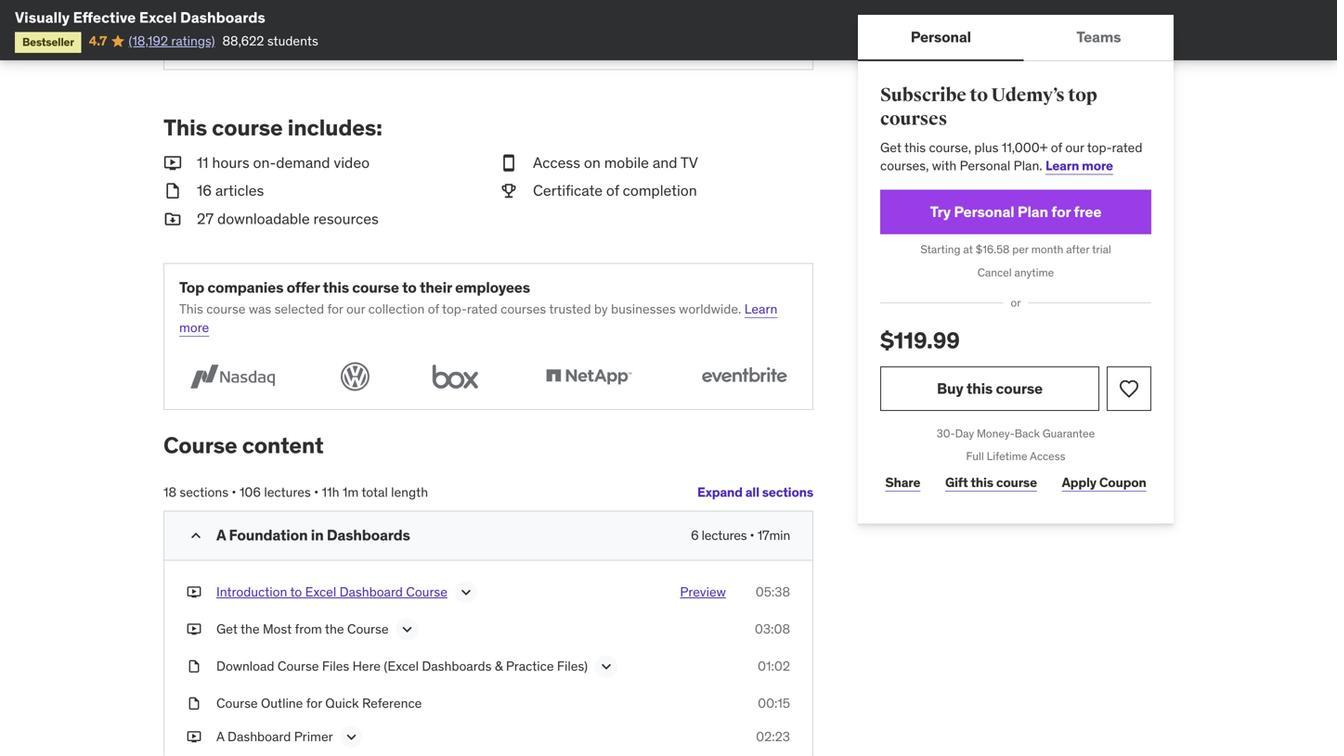 Task type: vqa. For each thing, say whether or not it's contained in the screenshot.
Network
no



Task type: describe. For each thing, give the bounding box(es) containing it.
gift this course
[[945, 475, 1037, 491]]

ratings)
[[171, 32, 215, 49]]

with
[[932, 157, 957, 174]]

this course was selected for our collection of top-rated courses trusted by businesses worldwide.
[[179, 301, 741, 318]]

learn for top companies offer this course to their employees
[[744, 301, 777, 318]]

plus
[[974, 139, 999, 156]]

top
[[179, 278, 204, 297]]

access on mobile and tv
[[533, 153, 698, 172]]

small image for access
[[500, 153, 518, 173]]

and
[[653, 153, 677, 172]]

11,000+
[[1002, 139, 1048, 156]]

foundation
[[229, 526, 308, 545]]

1 vertical spatial lectures
[[702, 528, 747, 544]]

dashboards
[[357, 15, 425, 31]]

by
[[594, 301, 608, 318]]

selected
[[274, 301, 324, 318]]

small image for 16
[[163, 181, 182, 202]]

course up 18
[[163, 432, 237, 459]]

• for 6
[[750, 528, 754, 544]]

preview
[[680, 584, 726, 601]]

build
[[216, 15, 246, 31]]

cancel
[[977, 265, 1012, 280]]

learn for subscribe to udemy's top courses
[[1045, 157, 1079, 174]]

learn more for top companies offer this course to their employees
[[179, 301, 777, 336]]

excel for effective
[[139, 8, 177, 27]]

show lecture description image
[[398, 621, 416, 639]]

2 vertical spatial dashboards
[[422, 658, 492, 675]]

length
[[391, 484, 428, 501]]

all
[[745, 484, 759, 501]]

on
[[584, 153, 601, 172]]

or
[[1011, 296, 1021, 310]]

bestseller
[[22, 35, 74, 49]]

for inside build pivot table-based dashboards for easy interactivity
[[428, 15, 444, 31]]

interactivity
[[216, 33, 285, 50]]

xsmall image for get
[[187, 621, 201, 639]]

nasdaq image
[[179, 359, 286, 395]]

0 vertical spatial access
[[533, 153, 580, 172]]

0 horizontal spatial of
[[428, 301, 439, 318]]

this course includes:
[[163, 114, 382, 142]]

course inside introduction to excel dashboard course button
[[406, 584, 447, 601]]

course down the lifetime
[[996, 475, 1037, 491]]

16
[[197, 181, 212, 200]]

full
[[966, 450, 984, 464]]

wishlist image
[[1118, 378, 1140, 400]]

dashboards for visually effective excel dashboards
[[180, 8, 265, 27]]

personal button
[[858, 15, 1024, 59]]

companies
[[207, 278, 283, 297]]

netapp image
[[535, 359, 642, 395]]

0 vertical spatial small image
[[163, 209, 182, 230]]

(excel
[[384, 658, 419, 675]]

show lecture description image for files
[[597, 658, 616, 677]]

at
[[963, 242, 973, 257]]

gift this course link
[[940, 465, 1042, 502]]

certificate of completion
[[533, 181, 697, 200]]

course inside 'button'
[[996, 379, 1043, 398]]

certificate
[[533, 181, 603, 200]]

27
[[197, 209, 214, 229]]

for down top companies offer this course to their employees
[[327, 301, 343, 318]]

2 the from the left
[[325, 621, 344, 638]]

dashboard inside button
[[339, 584, 403, 601]]

this for this course includes:
[[163, 114, 207, 142]]

88,622
[[222, 32, 264, 49]]

11
[[197, 153, 208, 172]]

show lecture description image for primer
[[342, 728, 361, 747]]

xsmall image for download
[[187, 658, 201, 676]]

this for gift
[[971, 475, 993, 491]]

05:38
[[756, 584, 790, 601]]

6
[[691, 528, 699, 544]]

files
[[322, 658, 349, 675]]

hours
[[212, 153, 249, 172]]

1 vertical spatial our
[[346, 301, 365, 318]]

rated inside get this course, plus 11,000+ of our top-rated courses, with personal plan.
[[1112, 139, 1142, 156]]

on-
[[253, 153, 276, 172]]

table-
[[282, 15, 318, 31]]

(18,192
[[129, 32, 168, 49]]

share button
[[880, 465, 925, 502]]

0 horizontal spatial dashboard
[[228, 729, 291, 745]]

courses,
[[880, 157, 929, 174]]

buy
[[937, 379, 963, 398]]

expand all sections
[[697, 484, 813, 501]]

1 horizontal spatial small image
[[187, 527, 205, 546]]

udemy's
[[991, 84, 1065, 107]]

introduction to excel dashboard course
[[216, 584, 447, 601]]

27 downloadable resources
[[197, 209, 379, 229]]

apply
[[1062, 475, 1096, 491]]

collection
[[368, 301, 425, 318]]

month
[[1031, 242, 1063, 257]]

visually effective excel dashboards
[[15, 8, 265, 27]]

access inside 30-day money-back guarantee full lifetime access
[[1030, 450, 1065, 464]]

01:02
[[758, 658, 790, 675]]

a for a foundation in dashboards
[[216, 526, 226, 545]]

1 xsmall image from the top
[[187, 584, 201, 602]]

resources
[[313, 209, 379, 229]]

course down companies
[[206, 301, 246, 318]]

money-
[[977, 427, 1015, 441]]

2 sections from the left
[[180, 484, 228, 501]]

to for course
[[290, 584, 302, 601]]

excel for to
[[305, 584, 336, 601]]

03:08
[[755, 621, 790, 638]]

completion
[[623, 181, 697, 200]]

• for 18
[[232, 484, 236, 501]]

mobile
[[604, 153, 649, 172]]

0 vertical spatial lectures
[[264, 484, 311, 501]]

their
[[420, 278, 452, 297]]

88,622 students
[[222, 32, 318, 49]]

1 the from the left
[[240, 621, 260, 638]]

courses inside subscribe to udemy's top courses
[[880, 108, 947, 131]]

this for this course was selected for our collection of top-rated courses trusted by businesses worldwide.
[[179, 301, 203, 318]]

tv
[[680, 153, 698, 172]]

course down get the most from the course
[[277, 658, 319, 675]]

volkswagen image
[[335, 359, 376, 395]]

$119.99
[[880, 327, 960, 355]]

tab list containing personal
[[858, 15, 1174, 61]]

to for courses
[[970, 84, 988, 107]]

based
[[318, 15, 353, 31]]

visually
[[15, 8, 70, 27]]

anytime
[[1014, 265, 1054, 280]]

0 horizontal spatial top-
[[442, 301, 467, 318]]

gift
[[945, 475, 968, 491]]

top companies offer this course to their employees
[[179, 278, 530, 297]]

students
[[267, 32, 318, 49]]



Task type: locate. For each thing, give the bounding box(es) containing it.
this up courses,
[[904, 139, 926, 156]]

0 vertical spatial to
[[970, 84, 988, 107]]

starting at $16.58 per month after trial cancel anytime
[[920, 242, 1111, 280]]

learn more link for top companies offer this course to their employees
[[179, 301, 777, 336]]

for
[[428, 15, 444, 31], [1051, 202, 1071, 221], [327, 301, 343, 318], [306, 696, 322, 712]]

02:23
[[756, 729, 790, 745]]

apply coupon
[[1062, 475, 1146, 491]]

content
[[242, 432, 324, 459]]

worldwide.
[[679, 301, 741, 318]]

course up here
[[347, 621, 389, 638]]

introduction to excel dashboard course button
[[216, 584, 447, 606]]

2 horizontal spatial to
[[970, 84, 988, 107]]

4.7
[[89, 32, 107, 49]]

course
[[212, 114, 283, 142], [352, 278, 399, 297], [206, 301, 246, 318], [996, 379, 1043, 398], [996, 475, 1037, 491]]

easy
[[447, 15, 473, 31]]

1 horizontal spatial dashboard
[[339, 584, 403, 601]]

small image left 16
[[163, 181, 182, 202]]

learn more down employees at the left top of page
[[179, 301, 777, 336]]

the right from on the left bottom of the page
[[325, 621, 344, 638]]

0 horizontal spatial learn
[[744, 301, 777, 318]]

1 horizontal spatial to
[[402, 278, 417, 297]]

a dashboard primer
[[216, 729, 333, 745]]

xsmall image left 'download' in the bottom of the page
[[187, 658, 201, 676]]

1 horizontal spatial sections
[[762, 484, 813, 501]]

0 vertical spatial our
[[1065, 139, 1084, 156]]

(18,192 ratings)
[[129, 32, 215, 49]]

learn more link up free
[[1045, 157, 1113, 174]]

1 a from the top
[[216, 526, 226, 545]]

xsmall image
[[187, 584, 201, 602], [187, 621, 201, 639], [187, 658, 201, 676], [187, 695, 201, 713], [187, 728, 201, 746]]

1 horizontal spatial top-
[[1087, 139, 1112, 156]]

30-day money-back guarantee full lifetime access
[[937, 427, 1095, 464]]

17min
[[757, 528, 790, 544]]

small image
[[163, 209, 182, 230], [187, 527, 205, 546]]

this up 11 at the top left of page
[[163, 114, 207, 142]]

4 xsmall image from the top
[[187, 695, 201, 713]]

•
[[232, 484, 236, 501], [314, 484, 319, 501], [750, 528, 754, 544]]

more down top
[[179, 319, 209, 336]]

small image left 27
[[163, 209, 182, 230]]

top- down the their
[[442, 301, 467, 318]]

xsmall image for a
[[187, 728, 201, 746]]

course up hours
[[212, 114, 283, 142]]

small image
[[163, 153, 182, 173], [500, 153, 518, 173], [163, 181, 182, 202], [500, 181, 518, 202]]

personal inside personal button
[[911, 27, 971, 46]]

16 articles
[[197, 181, 264, 200]]

top- down top
[[1087, 139, 1112, 156]]

0 vertical spatial learn more link
[[1045, 157, 1113, 174]]

0 horizontal spatial more
[[179, 319, 209, 336]]

per
[[1012, 242, 1029, 257]]

1 horizontal spatial courses
[[880, 108, 947, 131]]

learn more link for subscribe to udemy's top courses
[[1045, 157, 1113, 174]]

from
[[295, 621, 322, 638]]

personal
[[911, 27, 971, 46], [960, 157, 1010, 174], [954, 202, 1014, 221]]

0 horizontal spatial get
[[216, 621, 238, 638]]

course
[[163, 432, 237, 459], [406, 584, 447, 601], [347, 621, 389, 638], [277, 658, 319, 675], [216, 696, 258, 712]]

get up courses,
[[880, 139, 901, 156]]

most
[[263, 621, 292, 638]]

total
[[361, 484, 388, 501]]

a foundation in dashboards
[[216, 526, 410, 545]]

xsmall image
[[187, 14, 201, 32]]

xsmall image left introduction
[[187, 584, 201, 602]]

for left free
[[1051, 202, 1071, 221]]

build pivot table-based dashboards for easy interactivity
[[216, 15, 473, 50]]

share
[[885, 475, 920, 491]]

1 vertical spatial personal
[[960, 157, 1010, 174]]

course outline for quick reference
[[216, 696, 422, 712]]

2 horizontal spatial show lecture description image
[[597, 658, 616, 677]]

0 vertical spatial show lecture description image
[[457, 584, 475, 602]]

5 xsmall image from the top
[[187, 728, 201, 746]]

excel up the (18,192
[[139, 8, 177, 27]]

lifetime
[[987, 450, 1027, 464]]

learn right plan.
[[1045, 157, 1079, 174]]

3 xsmall image from the top
[[187, 658, 201, 676]]

try
[[930, 202, 951, 221]]

includes:
[[287, 114, 382, 142]]

course down 'download' in the bottom of the page
[[216, 696, 258, 712]]

learn inside 'learn more'
[[744, 301, 777, 318]]

1 horizontal spatial our
[[1065, 139, 1084, 156]]

lectures right 6 on the right of the page
[[702, 528, 747, 544]]

dashboard up show lecture description image
[[339, 584, 403, 601]]

in
[[311, 526, 324, 545]]

show lecture description image
[[457, 584, 475, 602], [597, 658, 616, 677], [342, 728, 361, 747]]

small image left 11 at the top left of page
[[163, 153, 182, 173]]

courses
[[880, 108, 947, 131], [501, 301, 546, 318]]

0 horizontal spatial to
[[290, 584, 302, 601]]

0 horizontal spatial our
[[346, 301, 365, 318]]

xsmall image left a dashboard primer
[[187, 728, 201, 746]]

1 vertical spatial a
[[216, 729, 224, 745]]

learn more
[[1045, 157, 1113, 174], [179, 301, 777, 336]]

2 horizontal spatial of
[[1051, 139, 1062, 156]]

learn more up free
[[1045, 157, 1113, 174]]

get for get the most from the course
[[216, 621, 238, 638]]

1 horizontal spatial learn more
[[1045, 157, 1113, 174]]

dashboard down outline
[[228, 729, 291, 745]]

2 vertical spatial show lecture description image
[[342, 728, 361, 747]]

xsmall image left outline
[[187, 695, 201, 713]]

box image
[[424, 359, 487, 395]]

dashboards up 88,622
[[180, 8, 265, 27]]

of right 11,000+
[[1051, 139, 1062, 156]]

0 vertical spatial courses
[[880, 108, 947, 131]]

course content
[[163, 432, 324, 459]]

files)
[[557, 658, 588, 675]]

dashboards left &
[[422, 658, 492, 675]]

to up get the most from the course
[[290, 584, 302, 601]]

personal inside try personal plan for free link
[[954, 202, 1014, 221]]

1 horizontal spatial get
[[880, 139, 901, 156]]

lectures right 106
[[264, 484, 311, 501]]

0 vertical spatial top-
[[1087, 139, 1112, 156]]

1 vertical spatial to
[[402, 278, 417, 297]]

0 horizontal spatial rated
[[467, 301, 497, 318]]

2 vertical spatial of
[[428, 301, 439, 318]]

1 horizontal spatial learn more link
[[1045, 157, 1113, 174]]

sections inside dropdown button
[[762, 484, 813, 501]]

sections right all
[[762, 484, 813, 501]]

0 horizontal spatial learn more link
[[179, 301, 777, 336]]

learn more link
[[1045, 157, 1113, 174], [179, 301, 777, 336]]

a left foundation
[[216, 526, 226, 545]]

coupon
[[1099, 475, 1146, 491]]

1 horizontal spatial excel
[[305, 584, 336, 601]]

day
[[955, 427, 974, 441]]

our right 11,000+
[[1065, 139, 1084, 156]]

0 vertical spatial a
[[216, 526, 226, 545]]

0 vertical spatial of
[[1051, 139, 1062, 156]]

employees
[[455, 278, 530, 297]]

more for top companies offer this course to their employees
[[179, 319, 209, 336]]

of down access on mobile and tv
[[606, 181, 619, 200]]

access down back at the right bottom of page
[[1030, 450, 1065, 464]]

this right offer
[[323, 278, 349, 297]]

1 vertical spatial learn
[[744, 301, 777, 318]]

0 horizontal spatial lectures
[[264, 484, 311, 501]]

a down 'download' in the bottom of the page
[[216, 729, 224, 745]]

our
[[1065, 139, 1084, 156], [346, 301, 365, 318]]

small image left foundation
[[187, 527, 205, 546]]

get up 'download' in the bottom of the page
[[216, 621, 238, 638]]

to left udemy's
[[970, 84, 988, 107]]

1 horizontal spatial more
[[1082, 157, 1113, 174]]

1 horizontal spatial dashboards
[[327, 526, 410, 545]]

guarantee
[[1043, 427, 1095, 441]]

subscribe
[[880, 84, 966, 107]]

more for subscribe to udemy's top courses
[[1082, 157, 1113, 174]]

download course files here (excel dashboards & practice files)
[[216, 658, 588, 675]]

this right the gift
[[971, 475, 993, 491]]

0 vertical spatial excel
[[139, 8, 177, 27]]

2 xsmall image from the top
[[187, 621, 201, 639]]

18
[[163, 484, 176, 501]]

courses down the subscribe
[[880, 108, 947, 131]]

of inside get this course, plus 11,000+ of our top-rated courses, with personal plan.
[[1051, 139, 1062, 156]]

1 vertical spatial this
[[179, 301, 203, 318]]

more
[[1082, 157, 1113, 174], [179, 319, 209, 336]]

1 horizontal spatial learn
[[1045, 157, 1079, 174]]

learn more for subscribe to udemy's top courses
[[1045, 157, 1113, 174]]

0 vertical spatial learn
[[1045, 157, 1079, 174]]

offer
[[287, 278, 320, 297]]

apply coupon button
[[1057, 465, 1151, 502]]

expand all sections button
[[697, 474, 813, 511]]

1 vertical spatial dashboard
[[228, 729, 291, 745]]

expand
[[697, 484, 743, 501]]

plan.
[[1014, 157, 1042, 174]]

outline
[[261, 696, 303, 712]]

1 horizontal spatial show lecture description image
[[457, 584, 475, 602]]

personal down plus
[[960, 157, 1010, 174]]

more up free
[[1082, 157, 1113, 174]]

to inside subscribe to udemy's top courses
[[970, 84, 988, 107]]

1 vertical spatial get
[[216, 621, 238, 638]]

small image for 11
[[163, 153, 182, 173]]

1 vertical spatial learn more
[[179, 301, 777, 336]]

0 horizontal spatial dashboards
[[180, 8, 265, 27]]

a
[[216, 526, 226, 545], [216, 729, 224, 745]]

0 horizontal spatial excel
[[139, 8, 177, 27]]

for left "easy"
[[428, 15, 444, 31]]

top-
[[1087, 139, 1112, 156], [442, 301, 467, 318]]

11 hours on-demand video
[[197, 153, 370, 172]]

excel inside introduction to excel dashboard course button
[[305, 584, 336, 601]]

to inside introduction to excel dashboard course button
[[290, 584, 302, 601]]

this
[[163, 114, 207, 142], [179, 301, 203, 318]]

1 vertical spatial rated
[[467, 301, 497, 318]]

1 vertical spatial access
[[1030, 450, 1065, 464]]

0 horizontal spatial small image
[[163, 209, 182, 230]]

buy this course
[[937, 379, 1043, 398]]

• left 11h 1m
[[314, 484, 319, 501]]

course up collection
[[352, 278, 399, 297]]

• left 17min
[[750, 528, 754, 544]]

0 vertical spatial more
[[1082, 157, 1113, 174]]

2 vertical spatial to
[[290, 584, 302, 601]]

personal inside get this course, plus 11,000+ of our top-rated courses, with personal plan.
[[960, 157, 1010, 174]]

excel up from on the left bottom of the page
[[305, 584, 336, 601]]

learn more link down employees at the left top of page
[[179, 301, 777, 336]]

courses down employees at the left top of page
[[501, 301, 546, 318]]

0 vertical spatial this
[[163, 114, 207, 142]]

effective
[[73, 8, 136, 27]]

2 vertical spatial personal
[[954, 202, 1014, 221]]

personal up the subscribe
[[911, 27, 971, 46]]

0 horizontal spatial •
[[232, 484, 236, 501]]

small image left certificate
[[500, 181, 518, 202]]

get for get this course, plus 11,000+ of our top-rated courses, with personal plan.
[[880, 139, 901, 156]]

1 horizontal spatial rated
[[1112, 139, 1142, 156]]

starting
[[920, 242, 960, 257]]

1 sections from the left
[[762, 484, 813, 501]]

access up certificate
[[533, 153, 580, 172]]

0 vertical spatial learn more
[[1045, 157, 1113, 174]]

0 horizontal spatial courses
[[501, 301, 546, 318]]

for inside try personal plan for free link
[[1051, 202, 1071, 221]]

this down top
[[179, 301, 203, 318]]

after
[[1066, 242, 1089, 257]]

0 horizontal spatial sections
[[180, 484, 228, 501]]

sections right 18
[[180, 484, 228, 501]]

to up collection
[[402, 278, 417, 297]]

1 horizontal spatial •
[[314, 484, 319, 501]]

small image for certificate
[[500, 181, 518, 202]]

0 horizontal spatial learn more
[[179, 301, 777, 336]]

1 vertical spatial courses
[[501, 301, 546, 318]]

this for buy
[[966, 379, 993, 398]]

2 horizontal spatial •
[[750, 528, 754, 544]]

1 horizontal spatial the
[[325, 621, 344, 638]]

course,
[[929, 139, 971, 156]]

subscribe to udemy's top courses
[[880, 84, 1097, 131]]

of down the their
[[428, 301, 439, 318]]

buy this course button
[[880, 367, 1099, 411]]

0 horizontal spatial show lecture description image
[[342, 728, 361, 747]]

course up show lecture description image
[[406, 584, 447, 601]]

this for get
[[904, 139, 926, 156]]

106
[[240, 484, 261, 501]]

0 vertical spatial rated
[[1112, 139, 1142, 156]]

more inside 'learn more'
[[179, 319, 209, 336]]

course up back at the right bottom of page
[[996, 379, 1043, 398]]

xsmall image left most
[[187, 621, 201, 639]]

1 horizontal spatial of
[[606, 181, 619, 200]]

learn right the worldwide.
[[744, 301, 777, 318]]

our down top companies offer this course to their employees
[[346, 301, 365, 318]]

0 vertical spatial dashboards
[[180, 8, 265, 27]]

1 vertical spatial show lecture description image
[[597, 658, 616, 677]]

excel
[[139, 8, 177, 27], [305, 584, 336, 601]]

0 horizontal spatial access
[[533, 153, 580, 172]]

• left 106
[[232, 484, 236, 501]]

1 vertical spatial small image
[[187, 527, 205, 546]]

pivot
[[249, 15, 279, 31]]

get inside get this course, plus 11,000+ of our top-rated courses, with personal plan.
[[880, 139, 901, 156]]

personal up $16.58
[[954, 202, 1014, 221]]

dashboards down total
[[327, 526, 410, 545]]

1 vertical spatial of
[[606, 181, 619, 200]]

0 vertical spatial personal
[[911, 27, 971, 46]]

dashboards for a foundation in dashboards
[[327, 526, 410, 545]]

lectures
[[264, 484, 311, 501], [702, 528, 747, 544]]

free
[[1074, 202, 1101, 221]]

0 vertical spatial get
[[880, 139, 901, 156]]

our inside get this course, plus 11,000+ of our top-rated courses, with personal plan.
[[1065, 139, 1084, 156]]

2 horizontal spatial dashboards
[[422, 658, 492, 675]]

dashboards
[[180, 8, 265, 27], [327, 526, 410, 545], [422, 658, 492, 675]]

dashboard
[[339, 584, 403, 601], [228, 729, 291, 745]]

1 horizontal spatial lectures
[[702, 528, 747, 544]]

2 a from the top
[[216, 729, 224, 745]]

1 vertical spatial top-
[[442, 301, 467, 318]]

teams button
[[1024, 15, 1174, 59]]

tab list
[[858, 15, 1174, 61]]

30-
[[937, 427, 955, 441]]

$16.58
[[976, 242, 1010, 257]]

access
[[533, 153, 580, 172], [1030, 450, 1065, 464]]

11h 1m
[[322, 484, 359, 501]]

for left quick at the left bottom of the page
[[306, 696, 322, 712]]

6 lectures • 17min
[[691, 528, 790, 544]]

this inside get this course, plus 11,000+ of our top-rated courses, with personal plan.
[[904, 139, 926, 156]]

1 vertical spatial learn more link
[[179, 301, 777, 336]]

eventbrite image
[[691, 359, 798, 395]]

1 vertical spatial more
[[179, 319, 209, 336]]

top- inside get this course, plus 11,000+ of our top-rated courses, with personal plan.
[[1087, 139, 1112, 156]]

the left most
[[240, 621, 260, 638]]

a for a dashboard primer
[[216, 729, 224, 745]]

1 vertical spatial excel
[[305, 584, 336, 601]]

0 horizontal spatial the
[[240, 621, 260, 638]]

0 vertical spatial dashboard
[[339, 584, 403, 601]]

1 horizontal spatial access
[[1030, 450, 1065, 464]]

1 vertical spatial dashboards
[[327, 526, 410, 545]]

small image left on at the top left of the page
[[500, 153, 518, 173]]

download
[[216, 658, 274, 675]]

this inside 'button'
[[966, 379, 993, 398]]

this right buy
[[966, 379, 993, 398]]



